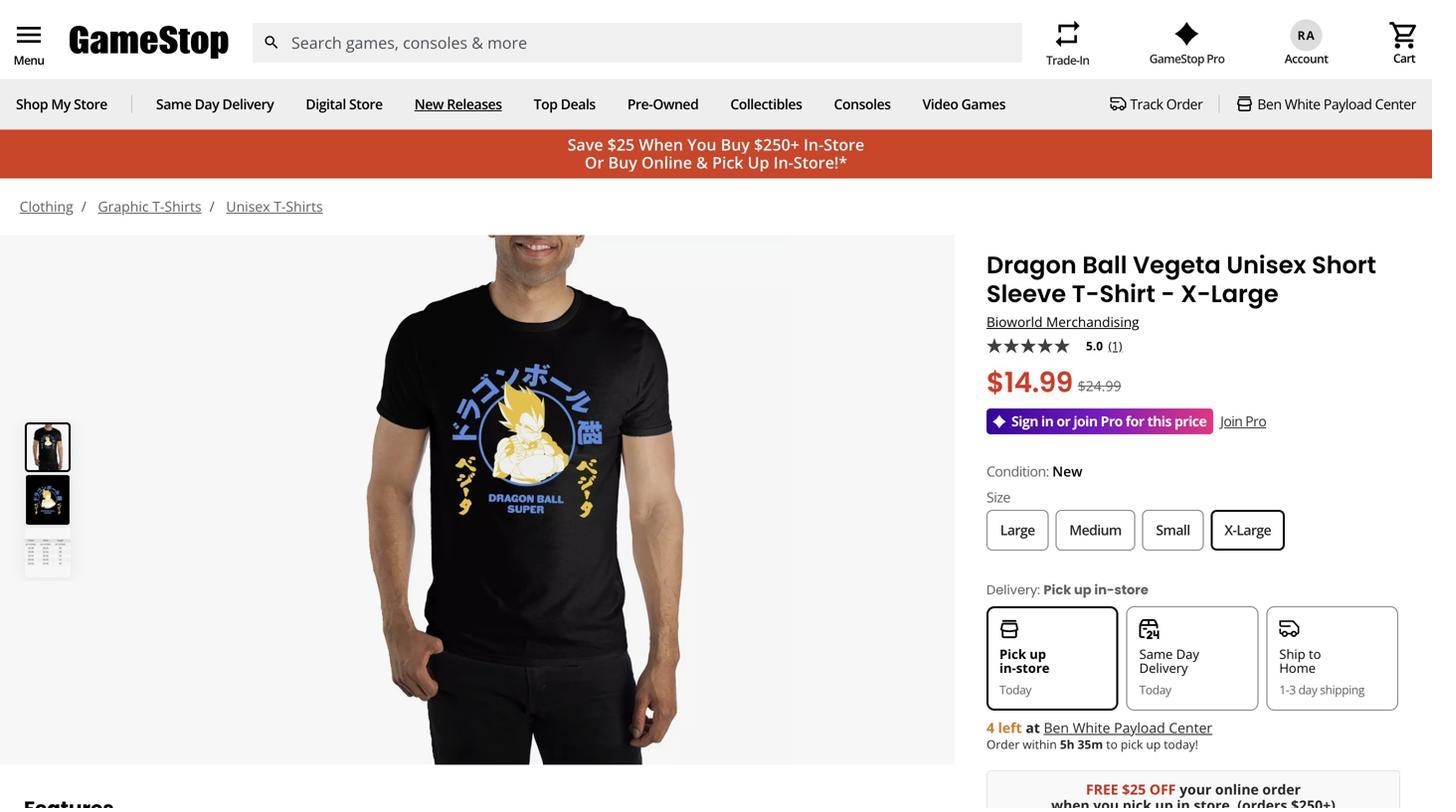 Task type: describe. For each thing, give the bounding box(es) containing it.
dragon ball vegeta unisex short sleeve t-shirt - x-large bioworld merchandising
[[987, 249, 1377, 332]]

off
[[1150, 780, 1177, 799]]

center inside 4 left at ben white payload center order within 5h 35m to pick up today!
[[1169, 719, 1213, 738]]

free $25 off your online order
[[1087, 780, 1301, 799]]

shirt
[[1100, 277, 1156, 311]]

menu
[[14, 52, 44, 68]]

4 left at ben white payload center order within 5h 35m to pick up today!
[[987, 719, 1213, 753]]

owned
[[653, 95, 699, 114]]

gamestop
[[1150, 50, 1205, 67]]

collectibles
[[731, 95, 803, 114]]

pro for gamestop pro
[[1207, 50, 1225, 67]]

track order
[[1131, 95, 1203, 114]]

ben inside 4 left at ben white payload center order within 5h 35m to pick up today!
[[1044, 719, 1070, 738]]

Search games, consoles & more search field
[[292, 23, 987, 63]]

day for same day delivery
[[195, 95, 219, 114]]

order
[[1263, 780, 1301, 799]]

shop my store link
[[16, 95, 107, 114]]

ra account
[[1285, 27, 1329, 67]]

&
[[697, 152, 708, 173]]

medium
[[1070, 521, 1122, 540]]

save $25 when you buy $250+ in-store or buy online & pick up in-store!*
[[568, 134, 865, 173]]

today!
[[1164, 737, 1199, 753]]

same day delivery link
[[156, 95, 274, 114]]

vegeta
[[1133, 249, 1222, 282]]

x- inside dragon ball vegeta unisex short sleeve t-shirt - x-large bioworld merchandising
[[1181, 277, 1212, 311]]

pick
[[1121, 737, 1144, 753]]

t- inside dragon ball vegeta unisex short sleeve t-shirt - x-large bioworld merchandising
[[1072, 277, 1100, 311]]

graphic t-shirts
[[98, 197, 202, 216]]

shop my store
[[16, 95, 107, 114]]

0 horizontal spatial buy
[[609, 152, 638, 173]]

video
[[923, 95, 959, 114]]

$25 for off
[[1123, 780, 1147, 799]]

1 horizontal spatial up
[[1075, 582, 1092, 600]]

trade-
[[1047, 52, 1080, 68]]

gamestop pro
[[1150, 50, 1225, 67]]

pre-owned link
[[628, 95, 699, 114]]

at
[[1026, 719, 1041, 738]]

1 horizontal spatial center
[[1376, 95, 1417, 114]]

condition
[[987, 462, 1046, 481]]

same for same day delivery
[[156, 95, 192, 114]]

video games
[[923, 95, 1006, 114]]

online
[[642, 152, 693, 173]]

day
[[1299, 682, 1318, 698]]

pick up in-store today
[[1000, 646, 1050, 698]]

join pro
[[1221, 412, 1267, 431]]

large down condition
[[1001, 521, 1035, 540]]

t- for graphic
[[152, 197, 165, 216]]

games
[[962, 95, 1006, 114]]

$14.99 $24.99
[[987, 363, 1122, 403]]

up inside 4 left at ben white payload center order within 5h 35m to pick up today!
[[1147, 737, 1161, 753]]

1-
[[1280, 682, 1290, 698]]

0 vertical spatial ben
[[1258, 95, 1282, 114]]

0 horizontal spatial new
[[415, 95, 444, 114]]

condition new
[[987, 462, 1083, 481]]

or
[[1057, 412, 1071, 431]]

digital store link
[[306, 95, 383, 114]]

gamestop image
[[70, 24, 229, 62]]

free
[[1087, 780, 1119, 799]]

collectibles link
[[731, 95, 803, 114]]

dragon ball vegeta unisex short sleeve t-shirt - x-large image
[[96, 235, 955, 766]]

white inside 4 left at ben white payload center order within 5h 35m to pick up today!
[[1073, 719, 1111, 738]]

my
[[51, 95, 71, 114]]

track order link
[[1111, 95, 1203, 114]]

1 horizontal spatial new
[[1053, 462, 1083, 481]]

in
[[1042, 412, 1054, 431]]

1 horizontal spatial in-
[[1095, 582, 1115, 600]]

t- for unisex
[[274, 197, 286, 216]]

consoles
[[834, 95, 891, 114]]

gamestop pro icon image
[[1175, 22, 1200, 46]]

to inside 4 left at ben white payload center order within 5h 35m to pick up today!
[[1107, 737, 1118, 753]]

you
[[688, 134, 717, 155]]

shirts for graphic t-shirts
[[165, 197, 202, 216]]

day for same day delivery today
[[1177, 646, 1200, 663]]

join
[[1221, 412, 1243, 431]]

ra
[[1298, 27, 1316, 43]]

ship to home 1-3 day shipping
[[1280, 646, 1365, 698]]

shopping_cart
[[1389, 19, 1421, 51]]

$14.99
[[987, 363, 1073, 403]]

0 vertical spatial store
[[1115, 582, 1149, 600]]

order inside 4 left at ben white payload center order within 5h 35m to pick up today!
[[987, 737, 1020, 753]]

1 horizontal spatial in-
[[804, 134, 824, 155]]

home
[[1280, 660, 1316, 678]]

4
[[987, 719, 995, 738]]

or
[[585, 152, 604, 173]]

store!*
[[794, 152, 848, 173]]

top
[[534, 95, 558, 114]]

dragon
[[987, 249, 1077, 282]]

graphic t-shirts link
[[98, 197, 202, 216]]

same day delivery today
[[1140, 646, 1200, 698]]

repeat trade-in
[[1047, 18, 1090, 68]]

store inside pick up in-store today
[[1017, 660, 1050, 678]]

ship
[[1280, 646, 1306, 663]]

new releases
[[415, 95, 502, 114]]

5h
[[1061, 737, 1075, 753]]

search search field
[[252, 23, 1023, 63]]

1 horizontal spatial store
[[349, 95, 383, 114]]

sign in or join pro for this price
[[1012, 412, 1207, 431]]

-
[[1162, 277, 1176, 311]]

online
[[1216, 780, 1260, 799]]

sign
[[1012, 412, 1039, 431]]

0 vertical spatial white
[[1285, 95, 1321, 114]]

bioworld merchandising link
[[987, 313, 1148, 332]]

up
[[748, 152, 770, 173]]

0 horizontal spatial pro
[[1101, 412, 1123, 431]]

digital store
[[306, 95, 383, 114]]

left
[[999, 719, 1023, 738]]

same day delivery
[[156, 95, 274, 114]]

consoles link
[[834, 95, 891, 114]]

account
[[1285, 50, 1329, 67]]

$250+
[[754, 134, 800, 155]]



Task type: locate. For each thing, give the bounding box(es) containing it.
0 vertical spatial to
[[1309, 646, 1322, 663]]

1 horizontal spatial today
[[1140, 682, 1172, 698]]

1 horizontal spatial delivery
[[1140, 660, 1189, 678]]

$25 inside save $25 when you buy $250+ in-store or buy online & pick up in-store!*
[[608, 134, 635, 155]]

1 vertical spatial day
[[1177, 646, 1200, 663]]

2 vertical spatial pick
[[1000, 646, 1027, 663]]

0 horizontal spatial in-
[[1000, 660, 1017, 678]]

white down account
[[1285, 95, 1321, 114]]

new releases link
[[415, 95, 502, 114]]

to right ship
[[1309, 646, 1322, 663]]

delivery down search button at the left
[[222, 95, 274, 114]]

2 horizontal spatial pro
[[1246, 412, 1267, 431]]

up inside pick up in-store today
[[1030, 646, 1047, 663]]

today inside pick up in-store today
[[1000, 682, 1032, 698]]

in
[[1080, 52, 1090, 68]]

1 horizontal spatial order
[[1167, 95, 1203, 114]]

center down the "cart"
[[1376, 95, 1417, 114]]

0 horizontal spatial store
[[74, 95, 107, 114]]

delivery up today!
[[1140, 660, 1189, 678]]

0 vertical spatial x-
[[1181, 277, 1212, 311]]

day inside same day delivery today
[[1177, 646, 1200, 663]]

1 horizontal spatial pick
[[1000, 646, 1027, 663]]

same up "pick"
[[1140, 646, 1173, 663]]

store down the consoles link
[[824, 134, 865, 155]]

price
[[1175, 412, 1207, 431]]

top deals
[[534, 95, 596, 114]]

x- right -
[[1181, 277, 1212, 311]]

in- right $250+
[[804, 134, 824, 155]]

0 vertical spatial new
[[415, 95, 444, 114]]

(1)
[[1109, 338, 1123, 354]]

up right "pick"
[[1147, 737, 1161, 753]]

1 horizontal spatial ben
[[1258, 95, 1282, 114]]

0 horizontal spatial today
[[1000, 682, 1032, 698]]

releases
[[447, 95, 502, 114]]

1 horizontal spatial buy
[[721, 134, 750, 155]]

shirts
[[165, 197, 202, 216], [286, 197, 323, 216]]

1 vertical spatial white
[[1073, 719, 1111, 738]]

store up at
[[1017, 660, 1050, 678]]

same down gamestop image
[[156, 95, 192, 114]]

center down same day delivery today
[[1169, 719, 1213, 738]]

center
[[1376, 95, 1417, 114], [1169, 719, 1213, 738]]

day
[[195, 95, 219, 114], [1177, 646, 1200, 663]]

order
[[1167, 95, 1203, 114], [987, 737, 1020, 753]]

your
[[1180, 780, 1212, 799]]

1 vertical spatial same
[[1140, 646, 1173, 663]]

delivery for same day delivery today
[[1140, 660, 1189, 678]]

unisex inside dragon ball vegeta unisex short sleeve t-shirt - x-large bioworld merchandising
[[1227, 249, 1307, 282]]

0 horizontal spatial pick
[[713, 152, 744, 173]]

0 vertical spatial day
[[195, 95, 219, 114]]

large inside dragon ball vegeta unisex short sleeve t-shirt - x-large bioworld merchandising
[[1212, 277, 1279, 311]]

join pro link
[[1221, 412, 1267, 431]]

1 horizontal spatial x-
[[1225, 521, 1237, 540]]

1 horizontal spatial pro
[[1207, 50, 1225, 67]]

1 vertical spatial unisex
[[1227, 249, 1307, 282]]

pick inside pick up in-store today
[[1000, 646, 1027, 663]]

pro left for on the bottom of page
[[1101, 412, 1123, 431]]

to left "pick"
[[1107, 737, 1118, 753]]

today inside same day delivery today
[[1140, 682, 1172, 698]]

0 vertical spatial pick
[[713, 152, 744, 173]]

1 horizontal spatial same
[[1140, 646, 1173, 663]]

repeat
[[1052, 18, 1084, 50]]

menu menu
[[13, 19, 45, 68]]

shirts for unisex t-shirts
[[286, 197, 323, 216]]

unisex t-shirts
[[226, 197, 323, 216]]

in- down medium
[[1095, 582, 1115, 600]]

in- up left
[[1000, 660, 1017, 678]]

shop
[[16, 95, 48, 114]]

1 vertical spatial center
[[1169, 719, 1213, 738]]

clothing link
[[20, 197, 73, 216]]

$25 right "or"
[[608, 134, 635, 155]]

0 vertical spatial in-
[[1095, 582, 1115, 600]]

payload down account
[[1324, 95, 1373, 114]]

large right -
[[1212, 277, 1279, 311]]

in-
[[1095, 582, 1115, 600], [1000, 660, 1017, 678]]

delivery inside same day delivery today
[[1140, 660, 1189, 678]]

0 horizontal spatial in-
[[774, 152, 794, 173]]

delivery: pick up in-store
[[987, 582, 1149, 600]]

1 vertical spatial new
[[1053, 462, 1083, 481]]

0 horizontal spatial same
[[156, 95, 192, 114]]

0 vertical spatial $25
[[608, 134, 635, 155]]

ball
[[1083, 249, 1128, 282]]

large right 'small'
[[1237, 521, 1272, 540]]

1 horizontal spatial day
[[1177, 646, 1200, 663]]

$25
[[608, 134, 635, 155], [1123, 780, 1147, 799]]

bioworld
[[987, 313, 1043, 332]]

0 horizontal spatial $25
[[608, 134, 635, 155]]

unisex t-shirts link
[[226, 197, 323, 216]]

shipping
[[1321, 682, 1365, 698]]

pick right delivery:
[[1044, 582, 1072, 600]]

store inside save $25 when you buy $250+ in-store or buy online & pick up in-store!*
[[824, 134, 865, 155]]

1 horizontal spatial store
[[1115, 582, 1149, 600]]

to inside ship to home 1-3 day shipping
[[1309, 646, 1322, 663]]

in- inside pick up in-store today
[[1000, 660, 1017, 678]]

today up left
[[1000, 682, 1032, 698]]

0 horizontal spatial payload
[[1115, 719, 1166, 738]]

search
[[263, 34, 280, 51]]

merchandising
[[1047, 313, 1140, 332]]

pick inside save $25 when you buy $250+ in-store or buy online & pick up in-store!*
[[713, 152, 744, 173]]

1 vertical spatial payload
[[1115, 719, 1166, 738]]

delivery for same day delivery
[[222, 95, 274, 114]]

$25 left the off
[[1123, 780, 1147, 799]]

for
[[1126, 412, 1145, 431]]

to
[[1309, 646, 1322, 663], [1107, 737, 1118, 753]]

1 vertical spatial ben
[[1044, 719, 1070, 738]]

graphic
[[98, 197, 149, 216]]

0 horizontal spatial shirts
[[165, 197, 202, 216]]

0 horizontal spatial x-
[[1181, 277, 1212, 311]]

1 vertical spatial up
[[1030, 646, 1047, 663]]

x- right 'small'
[[1225, 521, 1237, 540]]

5.0 (1)
[[1087, 338, 1123, 354]]

in-
[[804, 134, 824, 155], [774, 152, 794, 173]]

ben white payload center
[[1258, 95, 1417, 114]]

ben white payload center link
[[1236, 95, 1417, 114]]

0 horizontal spatial store
[[1017, 660, 1050, 678]]

same for same day delivery today
[[1140, 646, 1173, 663]]

2 vertical spatial up
[[1147, 737, 1161, 753]]

same inside same day delivery today
[[1140, 646, 1173, 663]]

up
[[1075, 582, 1092, 600], [1030, 646, 1047, 663], [1147, 737, 1161, 753]]

up down medium
[[1075, 582, 1092, 600]]

menu
[[13, 19, 45, 51]]

1 horizontal spatial white
[[1285, 95, 1321, 114]]

today up "pick"
[[1140, 682, 1172, 698]]

short
[[1313, 249, 1377, 282]]

1 vertical spatial x-
[[1225, 521, 1237, 540]]

0 horizontal spatial up
[[1030, 646, 1047, 663]]

1 vertical spatial pick
[[1044, 582, 1072, 600]]

1 vertical spatial to
[[1107, 737, 1118, 753]]

$25 for when
[[608, 134, 635, 155]]

2 today from the left
[[1140, 682, 1172, 698]]

0 vertical spatial delivery
[[222, 95, 274, 114]]

buy right "or"
[[609, 152, 638, 173]]

up down delivery:
[[1030, 646, 1047, 663]]

buy
[[721, 134, 750, 155], [609, 152, 638, 173]]

payload inside 4 left at ben white payload center order within 5h 35m to pick up today!
[[1115, 719, 1166, 738]]

order right track on the right of the page
[[1167, 95, 1203, 114]]

store
[[1115, 582, 1149, 600], [1017, 660, 1050, 678]]

unisex
[[226, 197, 270, 216], [1227, 249, 1307, 282]]

order left at
[[987, 737, 1020, 753]]

store right my
[[74, 95, 107, 114]]

x-
[[1181, 277, 1212, 311], [1225, 521, 1237, 540]]

0 vertical spatial payload
[[1324, 95, 1373, 114]]

deals
[[561, 95, 596, 114]]

unisex left short
[[1227, 249, 1307, 282]]

buy right you
[[721, 134, 750, 155]]

day up today!
[[1177, 646, 1200, 663]]

unisex right graphic t-shirts link
[[226, 197, 270, 216]]

0 horizontal spatial center
[[1169, 719, 1213, 738]]

1 vertical spatial order
[[987, 737, 1020, 753]]

2 horizontal spatial pick
[[1044, 582, 1072, 600]]

1 horizontal spatial unisex
[[1227, 249, 1307, 282]]

1 horizontal spatial to
[[1309, 646, 1322, 663]]

large
[[1212, 277, 1279, 311], [1001, 521, 1035, 540], [1237, 521, 1272, 540]]

0 vertical spatial same
[[156, 95, 192, 114]]

0 vertical spatial center
[[1376, 95, 1417, 114]]

sleeve
[[987, 277, 1067, 311]]

within
[[1023, 737, 1057, 753]]

0 vertical spatial up
[[1075, 582, 1092, 600]]

when
[[639, 134, 684, 155]]

store right the digital
[[349, 95, 383, 114]]

pick down delivery:
[[1000, 646, 1027, 663]]

payload right the 35m
[[1115, 719, 1166, 738]]

0 horizontal spatial to
[[1107, 737, 1118, 753]]

pick right &
[[713, 152, 744, 173]]

in- right up in the top of the page
[[774, 152, 794, 173]]

2 horizontal spatial up
[[1147, 737, 1161, 753]]

$24.99
[[1078, 377, 1122, 396]]

payload
[[1324, 95, 1373, 114], [1115, 719, 1166, 738]]

1 horizontal spatial t-
[[274, 197, 286, 216]]

pro right join
[[1246, 412, 1267, 431]]

pre-owned
[[628, 95, 699, 114]]

delivery:
[[987, 582, 1041, 600]]

1 today from the left
[[1000, 682, 1032, 698]]

0 horizontal spatial ben
[[1044, 719, 1070, 738]]

join
[[1074, 412, 1098, 431]]

0 horizontal spatial day
[[195, 95, 219, 114]]

pro for join pro
[[1246, 412, 1267, 431]]

1 vertical spatial delivery
[[1140, 660, 1189, 678]]

0 vertical spatial order
[[1167, 95, 1203, 114]]

1 horizontal spatial shirts
[[286, 197, 323, 216]]

store
[[74, 95, 107, 114], [349, 95, 383, 114], [824, 134, 865, 155]]

clothing
[[20, 197, 73, 216]]

35m
[[1078, 737, 1104, 753]]

3
[[1290, 682, 1296, 698]]

delivery
[[222, 95, 274, 114], [1140, 660, 1189, 678]]

0 horizontal spatial order
[[987, 737, 1020, 753]]

1 vertical spatial in-
[[1000, 660, 1017, 678]]

2 shirts from the left
[[286, 197, 323, 216]]

white left "pick"
[[1073, 719, 1111, 738]]

1 shirts from the left
[[165, 197, 202, 216]]

0 horizontal spatial t-
[[152, 197, 165, 216]]

0 vertical spatial unisex
[[226, 197, 270, 216]]

new left releases
[[415, 95, 444, 114]]

1 horizontal spatial payload
[[1324, 95, 1373, 114]]

digital
[[306, 95, 346, 114]]

cart
[[1394, 50, 1416, 66]]

new down or
[[1053, 462, 1083, 481]]

1 horizontal spatial $25
[[1123, 780, 1147, 799]]

x-large
[[1225, 521, 1272, 540]]

0 horizontal spatial white
[[1073, 719, 1111, 738]]

0 horizontal spatial unisex
[[226, 197, 270, 216]]

ben
[[1258, 95, 1282, 114], [1044, 719, 1070, 738]]

1 vertical spatial store
[[1017, 660, 1050, 678]]

day down gamestop image
[[195, 95, 219, 114]]

pro right gamestop
[[1207, 50, 1225, 67]]

2 horizontal spatial t-
[[1072, 277, 1100, 311]]

store down medium
[[1115, 582, 1149, 600]]

0 horizontal spatial delivery
[[222, 95, 274, 114]]

2 horizontal spatial store
[[824, 134, 865, 155]]

pre-
[[628, 95, 653, 114]]

1 vertical spatial $25
[[1123, 780, 1147, 799]]



Task type: vqa. For each thing, say whether or not it's contained in the screenshot.
$25 to the top
yes



